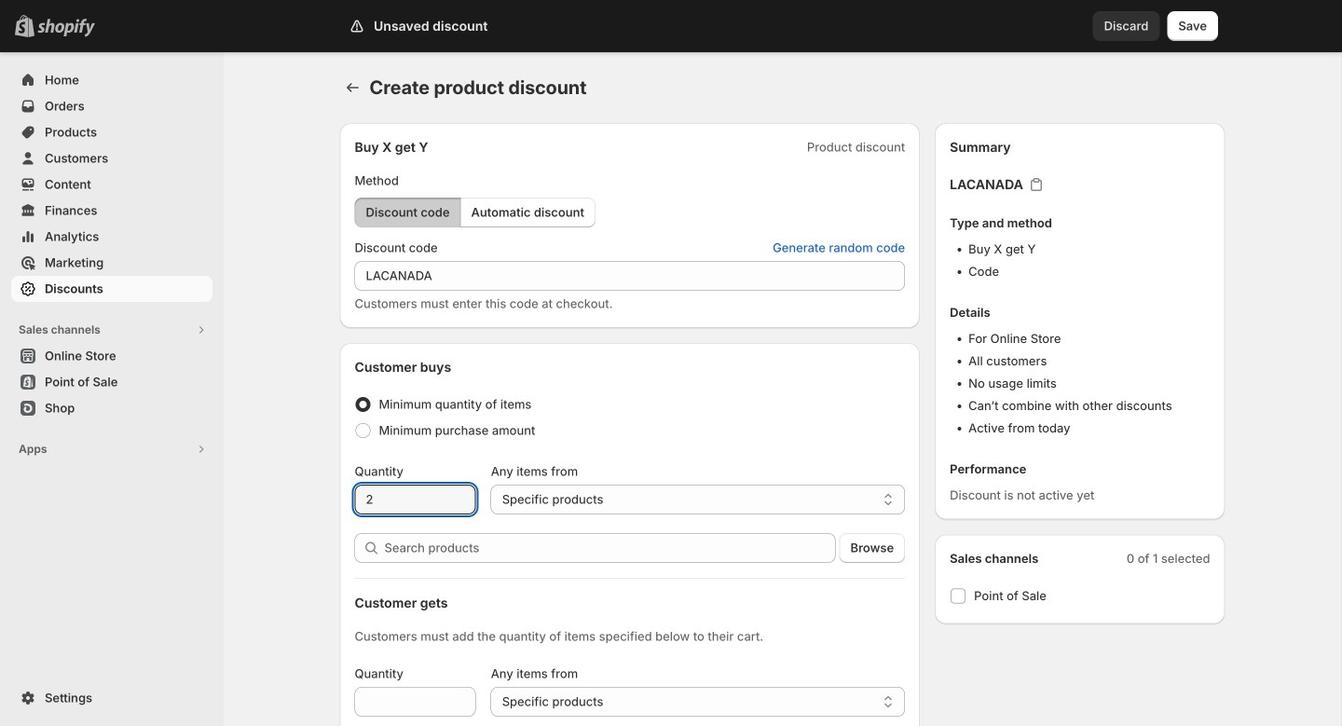 Task type: locate. For each thing, give the bounding box(es) containing it.
None text field
[[355, 261, 905, 291], [355, 485, 476, 515], [355, 687, 476, 717], [355, 261, 905, 291], [355, 485, 476, 515], [355, 687, 476, 717]]

shopify image
[[37, 18, 95, 37]]



Task type: vqa. For each thing, say whether or not it's contained in the screenshot.
the leftmost Apps
no



Task type: describe. For each thing, give the bounding box(es) containing it.
Search products text field
[[385, 533, 836, 563]]



